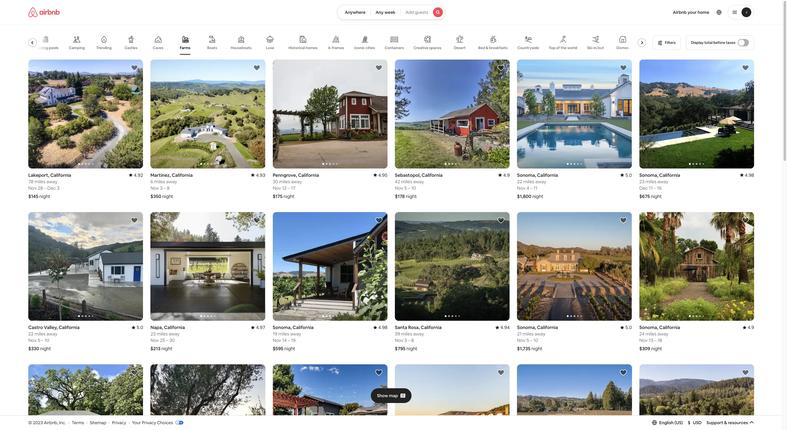 Task type: vqa. For each thing, say whether or not it's contained in the screenshot.
right THE "23"
yes



Task type: describe. For each thing, give the bounding box(es) containing it.
4.93
[[256, 172, 265, 178]]

0 vertical spatial 19
[[273, 332, 277, 338]]

miles for sonoma, california 22 miles away nov 4 – 11 $1,800 night
[[523, 179, 534, 185]]

airbnb,
[[44, 421, 58, 426]]

add to wishlist: santa rosa, california image
[[253, 370, 260, 377]]

anywhere button
[[337, 5, 371, 20]]

3 inside martinez, california 6 miles away nov 3 – 8 $350 night
[[160, 185, 162, 191]]

total
[[704, 40, 713, 45]]

night for sebastopol, california 42 miles away nov 5 – 10 $178 night
[[406, 194, 417, 200]]

24
[[639, 332, 645, 338]]

show map button
[[371, 389, 412, 404]]

choices
[[157, 421, 173, 426]]

california for sonoma, california 23 miles away dec 11 – 16 $675 night
[[659, 172, 680, 178]]

$795
[[395, 346, 405, 352]]

lakeport,
[[28, 172, 49, 178]]

4
[[527, 185, 529, 191]]

airbnb your home link
[[669, 6, 713, 19]]

4.94 out of 5 average rating image
[[496, 325, 510, 331]]

$595
[[273, 346, 283, 352]]

nov for sonoma, california 21 miles away nov 5 – 10 $1,735 night
[[517, 338, 526, 344]]

away for napa, california 23 miles away nov 25 – 30 $213 night
[[169, 332, 180, 337]]

4.94
[[500, 325, 510, 331]]

13
[[649, 338, 653, 344]]

world
[[567, 46, 577, 50]]

14
[[282, 338, 287, 344]]

8 inside martinez, california 6 miles away nov 3 – 8 $350 night
[[167, 185, 170, 191]]

nov for sonoma, california 22 miles away nov 4 – 11 $1,800 night
[[517, 185, 526, 191]]

california for penngrove, california 30 miles away nov 12 – 17 $175 night
[[298, 172, 319, 178]]

santa
[[395, 325, 407, 331]]

$1,735
[[517, 346, 530, 352]]

rosa,
[[408, 325, 420, 331]]

the
[[561, 46, 567, 50]]

add to wishlist: castro valley, california image
[[131, 217, 138, 224]]

& for bed
[[486, 46, 488, 50]]

& for support
[[724, 421, 727, 426]]

– for sebastopol, california 42 miles away nov 5 – 10 $178 night
[[408, 185, 410, 191]]

– inside castro valley, california 22 miles away nov 5 – 10 $330 night
[[41, 338, 44, 344]]

$178
[[395, 194, 405, 200]]

night for sonoma, california 24 miles away nov 13 – 18 $309 night
[[651, 346, 662, 352]]

containers
[[385, 46, 404, 50]]

1 horizontal spatial add to wishlist: santa rosa, california image
[[497, 217, 505, 224]]

sonoma, for 23
[[639, 172, 658, 178]]

away for penngrove, california 30 miles away nov 12 – 17 $175 night
[[291, 179, 302, 185]]

$675
[[639, 194, 650, 200]]

castro
[[28, 325, 43, 331]]

3 · from the left
[[109, 421, 110, 426]]

42
[[395, 179, 400, 185]]

martinez,
[[150, 172, 171, 178]]

4 · from the left
[[129, 421, 130, 426]]

©
[[28, 421, 32, 426]]

homes
[[306, 45, 317, 50]]

terms
[[72, 421, 84, 426]]

your
[[688, 10, 697, 15]]

support & resources button
[[707, 421, 754, 426]]

creative
[[414, 46, 428, 50]]

camping
[[69, 46, 85, 50]]

sonoma, california 19 miles away nov 14 – 19 $595 night
[[273, 325, 314, 352]]

miles for sonoma, california 21 miles away nov 5 – 10 $1,735 night
[[523, 332, 534, 337]]

add to wishlist: penngrove, california image
[[375, 64, 383, 72]]

nov for sebastopol, california 42 miles away nov 5 – 10 $178 night
[[395, 185, 403, 191]]

17
[[291, 185, 295, 191]]

8 inside the santa rosa, california 39 miles away nov 3 – 8 $795 night
[[411, 338, 414, 344]]

group containing houseboats
[[28, 31, 649, 55]]

castles
[[125, 46, 137, 50]]

california inside the santa rosa, california 39 miles away nov 3 – 8 $795 night
[[421, 325, 442, 331]]

your
[[132, 421, 141, 426]]

add to wishlist: nicasio, california image
[[497, 370, 505, 377]]

in/out
[[594, 46, 604, 50]]

castro valley, california 22 miles away nov 5 – 10 $330 night
[[28, 325, 80, 352]]

4.93 out of 5 average rating image
[[251, 172, 265, 178]]

1 horizontal spatial 19
[[291, 338, 296, 344]]

night for sonoma, california 22 miles away nov 4 – 11 $1,800 night
[[532, 194, 543, 200]]

4.98 for sonoma, california 19 miles away nov 14 – 19 $595 night
[[378, 325, 388, 331]]

domes
[[617, 46, 629, 50]]

show
[[377, 394, 388, 399]]

houseboats
[[231, 45, 252, 50]]

78
[[28, 179, 33, 185]]

california for lakeport, california 78 miles away nov 28 – dec 3 $145 night
[[50, 172, 71, 178]]

6
[[150, 179, 153, 185]]

miles for sonoma, california 24 miles away nov 13 – 18 $309 night
[[646, 332, 657, 338]]

add to wishlist: martinez, california image
[[253, 64, 260, 72]]

away for martinez, california 6 miles away nov 3 – 8 $350 night
[[166, 179, 177, 185]]

– for martinez, california 6 miles away nov 3 – 8 $350 night
[[164, 185, 166, 191]]

penngrove,
[[273, 172, 297, 178]]

16
[[657, 185, 662, 191]]

night for sonoma, california 21 miles away nov 5 – 10 $1,735 night
[[531, 346, 542, 352]]

11 inside sonoma, california 22 miles away nov 4 – 11 $1,800 night
[[534, 185, 537, 191]]

sonoma, california 23 miles away dec 11 – 16 $675 night
[[639, 172, 680, 200]]

$145
[[28, 194, 38, 200]]

$1,800
[[517, 194, 531, 200]]

english (us)
[[659, 421, 683, 426]]

away for sonoma, california 21 miles away nov 5 – 10 $1,735 night
[[535, 332, 546, 337]]

$350
[[150, 194, 161, 200]]

4.95 out of 5 average rating image
[[373, 172, 388, 178]]

miles for penngrove, california 30 miles away nov 12 – 17 $175 night
[[279, 179, 290, 185]]

dec inside sonoma, california 23 miles away dec 11 – 16 $675 night
[[639, 185, 648, 191]]

spaces
[[429, 46, 441, 50]]

martinez, california 6 miles away nov 3 – 8 $350 night
[[150, 172, 193, 200]]

miles for martinez, california 6 miles away nov 3 – 8 $350 night
[[154, 179, 165, 185]]

support & resources
[[707, 421, 748, 426]]

22 inside sonoma, california 22 miles away nov 4 – 11 $1,800 night
[[517, 179, 522, 185]]

guests
[[415, 10, 428, 15]]

countryside
[[518, 46, 539, 50]]

– for penngrove, california 30 miles away nov 12 – 17 $175 night
[[288, 185, 290, 191]]

california for sonoma, california 21 miles away nov 5 – 10 $1,735 night
[[537, 325, 558, 331]]

nov for martinez, california 6 miles away nov 3 – 8 $350 night
[[150, 185, 159, 191]]

add to wishlist: sonoma, california image for sonoma, california 22 miles away nov 4 – 11 $1,800 night
[[620, 64, 627, 72]]

3 inside the santa rosa, california 39 miles away nov 3 – 8 $795 night
[[404, 338, 407, 344]]

12
[[282, 185, 287, 191]]

night for sonoma, california 23 miles away dec 11 – 16 $675 night
[[651, 194, 662, 200]]

night inside "lakeport, california 78 miles away nov 28 – dec 3 $145 night"
[[39, 194, 50, 200]]

– for sonoma, california 19 miles away nov 14 – 19 $595 night
[[288, 338, 290, 344]]

farms
[[180, 46, 190, 50]]

support
[[707, 421, 723, 426]]

5.0 out of 5 average rating image for sonoma, california 21 miles away nov 5 – 10 $1,735 night
[[620, 325, 632, 331]]

– for lakeport, california 78 miles away nov 28 – dec 3 $145 night
[[44, 185, 46, 191]]

2023
[[33, 421, 43, 426]]

$
[[688, 421, 690, 426]]

23 for dec
[[639, 179, 645, 185]]

none search field containing anywhere
[[337, 5, 445, 20]]

add to wishlist: sonoma, california image for sonoma, california 19 miles away nov 14 – 19 $595 night
[[375, 217, 383, 224]]

$ usd
[[688, 421, 702, 426]]

4.98 out of 5 average rating image for sonoma, california 19 miles away nov 14 – 19 $595 night
[[373, 325, 388, 331]]

sonoma, for 22
[[517, 172, 536, 178]]

4.95
[[378, 172, 388, 178]]

4.97
[[256, 325, 265, 331]]

a-frames
[[328, 46, 344, 50]]

english (us) button
[[652, 421, 683, 426]]

0 horizontal spatial add to wishlist: santa rosa, california image
[[375, 370, 383, 377]]

inc.
[[59, 421, 66, 426]]

away for sonoma, california 24 miles away nov 13 – 18 $309 night
[[658, 332, 668, 338]]

historical
[[289, 45, 305, 50]]

away for sonoma, california 23 miles away dec 11 – 16 $675 night
[[658, 179, 668, 185]]

4.9 for sonoma, california 24 miles away nov 13 – 18 $309 night
[[748, 325, 754, 331]]

miles for sebastopol, california 42 miles away nov 5 – 10 $178 night
[[401, 179, 412, 185]]

4.92 out of 5 average rating image
[[129, 172, 143, 178]]

luxe
[[266, 46, 274, 50]]

napa,
[[150, 325, 163, 331]]

night inside the santa rosa, california 39 miles away nov 3 – 8 $795 night
[[406, 346, 417, 352]]

add to wishlist: napa, california image
[[253, 217, 260, 224]]

10 for $178
[[411, 185, 416, 191]]

dec inside "lakeport, california 78 miles away nov 28 – dec 3 $145 night"
[[47, 185, 56, 191]]

usd
[[693, 421, 702, 426]]

– for sonoma, california 21 miles away nov 5 – 10 $1,735 night
[[530, 338, 532, 344]]

sonoma, california 21 miles away nov 5 – 10 $1,735 night
[[517, 325, 558, 352]]

1 privacy from the left
[[112, 421, 126, 426]]

nov inside castro valley, california 22 miles away nov 5 – 10 $330 night
[[28, 338, 37, 344]]

your privacy choices link
[[132, 421, 183, 427]]

4.9 out of 5 average rating image
[[743, 325, 754, 331]]

pools
[[49, 46, 58, 50]]

trending
[[96, 46, 112, 50]]



Task type: locate. For each thing, give the bounding box(es) containing it.
of
[[556, 46, 560, 50]]

california for sebastopol, california 42 miles away nov 5 – 10 $178 night
[[422, 172, 443, 178]]

0 horizontal spatial 30
[[169, 338, 175, 344]]

anywhere
[[345, 10, 365, 15]]

night for martinez, california 6 miles away nov 3 – 8 $350 night
[[162, 194, 173, 200]]

california for sonoma, california 22 miles away nov 4 – 11 $1,800 night
[[537, 172, 558, 178]]

english
[[659, 421, 674, 426]]

30 inside penngrove, california 30 miles away nov 12 – 17 $175 night
[[273, 179, 278, 185]]

night down 16
[[651, 194, 662, 200]]

away inside castro valley, california 22 miles away nov 5 – 10 $330 night
[[46, 332, 57, 337]]

0 horizontal spatial 4.98
[[378, 325, 388, 331]]

california for sonoma, california 19 miles away nov 14 – 19 $595 night
[[293, 325, 314, 331]]

– for sonoma, california 24 miles away nov 13 – 18 $309 night
[[654, 338, 657, 344]]

$330
[[28, 346, 39, 352]]

night for penngrove, california 30 miles away nov 12 – 17 $175 night
[[284, 194, 294, 200]]

& right support
[[724, 421, 727, 426]]

4.98
[[745, 172, 754, 178], [378, 325, 388, 331]]

& right bed
[[486, 46, 488, 50]]

5.0 for sonoma, california 21 miles away nov 5 – 10 $1,735 night
[[625, 325, 632, 331]]

5.0 out of 5 average rating image
[[620, 172, 632, 178]]

any
[[376, 10, 384, 15]]

top
[[549, 46, 555, 50]]

group
[[28, 31, 649, 55], [28, 60, 143, 169], [150, 60, 265, 169], [273, 60, 388, 169], [395, 60, 510, 169], [517, 60, 747, 169], [639, 60, 754, 169], [28, 212, 143, 322], [150, 212, 265, 322], [273, 212, 388, 322], [395, 212, 510, 322], [517, 212, 632, 322], [639, 212, 754, 322], [28, 365, 143, 431], [150, 365, 265, 431], [273, 365, 388, 431], [395, 365, 510, 431], [517, 365, 632, 431], [639, 365, 754, 431]]

30 down penngrove,
[[273, 179, 278, 185]]

night right the $1,800
[[532, 194, 543, 200]]

0 vertical spatial &
[[486, 46, 488, 50]]

11 inside sonoma, california 23 miles away dec 11 – 16 $675 night
[[649, 185, 653, 191]]

nov for lakeport, california 78 miles away nov 28 – dec 3 $145 night
[[28, 185, 37, 191]]

1 vertical spatial 30
[[169, 338, 175, 344]]

away inside martinez, california 6 miles away nov 3 – 8 $350 night
[[166, 179, 177, 185]]

– for sonoma, california 22 miles away nov 4 – 11 $1,800 night
[[530, 185, 533, 191]]

night inside 'napa, california 23 miles away nov 25 – 30 $213 night'
[[161, 346, 172, 352]]

sonoma, inside sonoma, california 24 miles away nov 13 – 18 $309 night
[[639, 325, 658, 331]]

miles inside the santa rosa, california 39 miles away nov 3 – 8 $795 night
[[401, 332, 412, 337]]

– left 16
[[654, 185, 656, 191]]

taxes
[[726, 40, 735, 45]]

5 up $178
[[404, 185, 407, 191]]

miles up 4 on the right top of the page
[[523, 179, 534, 185]]

nov left 25
[[150, 338, 159, 344]]

0 horizontal spatial add to wishlist: sebastopol, california image
[[497, 64, 505, 72]]

1 horizontal spatial dec
[[639, 185, 648, 191]]

$213
[[150, 346, 160, 352]]

– right 14
[[288, 338, 290, 344]]

add to wishlist: lakeport, california image
[[131, 64, 138, 72]]

5 for 42
[[404, 185, 407, 191]]

0 horizontal spatial add to wishlist: sonoma, california image
[[375, 217, 383, 224]]

nov down 24
[[639, 338, 648, 344]]

2 horizontal spatial 5
[[527, 338, 529, 344]]

4.9 out of 5 average rating image
[[498, 172, 510, 178]]

iconic
[[354, 45, 365, 50]]

nov down 6
[[150, 185, 159, 191]]

22 up the $1,800
[[517, 179, 522, 185]]

creative spaces
[[414, 46, 441, 50]]

– down the castro
[[41, 338, 44, 344]]

– inside "lakeport, california 78 miles away nov 28 – dec 3 $145 night"
[[44, 185, 46, 191]]

– right 28
[[44, 185, 46, 191]]

add to wishlist: sebastopol, california image
[[497, 64, 505, 72], [620, 370, 627, 377]]

1 horizontal spatial 3
[[160, 185, 162, 191]]

miles down martinez,
[[154, 179, 165, 185]]

30 right 25
[[169, 338, 175, 344]]

nov left 14
[[273, 338, 281, 344]]

1 vertical spatial &
[[724, 421, 727, 426]]

5.0 for castro valley, california 22 miles away nov 5 – 10 $330 night
[[137, 325, 143, 331]]

miles up 25
[[157, 332, 168, 337]]

miles inside 'napa, california 23 miles away nov 25 – 30 $213 night'
[[157, 332, 168, 337]]

nov
[[28, 185, 37, 191], [150, 185, 159, 191], [395, 185, 403, 191], [517, 185, 526, 191], [273, 185, 281, 191], [28, 338, 37, 344], [150, 338, 159, 344], [395, 338, 403, 344], [517, 338, 526, 344], [273, 338, 281, 344], [639, 338, 648, 344]]

add to wishlist: sonoma, california image for sonoma, california 23 miles away dec 11 – 16 $675 night
[[742, 64, 749, 72]]

miles down santa
[[401, 332, 412, 337]]

0 horizontal spatial 22
[[28, 332, 34, 337]]

4.9 for sebastopol, california 42 miles away nov 5 – 10 $178 night
[[503, 172, 510, 178]]

5.0 out of 5 average rating image
[[132, 325, 143, 331], [620, 325, 632, 331]]

california inside sonoma, california 22 miles away nov 4 – 11 $1,800 night
[[537, 172, 558, 178]]

nov inside sonoma, california 21 miles away nov 5 – 10 $1,735 night
[[517, 338, 526, 344]]

– inside martinez, california 6 miles away nov 3 – 8 $350 night
[[164, 185, 166, 191]]

0 vertical spatial 4.98 out of 5 average rating image
[[740, 172, 754, 178]]

4.98 for sonoma, california 23 miles away dec 11 – 16 $675 night
[[745, 172, 754, 178]]

night right $350
[[162, 194, 173, 200]]

display total before taxes button
[[686, 35, 754, 50]]

california for napa, california 23 miles away nov 25 – 30 $213 night
[[164, 325, 185, 331]]

add to wishlist: santa rosa, california image
[[497, 217, 505, 224], [375, 370, 383, 377]]

add to wishlist: sonoma, california image for sonoma, california 24 miles away nov 13 – 18 $309 night
[[742, 217, 749, 224]]

night inside sonoma, california 22 miles away nov 4 – 11 $1,800 night
[[532, 194, 543, 200]]

11 right 4 on the right top of the page
[[534, 185, 537, 191]]

a-
[[328, 46, 332, 50]]

bed & breakfasts
[[478, 46, 508, 50]]

1 horizontal spatial add to wishlist: sebastopol, california image
[[620, 370, 627, 377]]

23 for nov
[[150, 332, 156, 337]]

1 horizontal spatial 30
[[273, 179, 278, 185]]

19 up $595
[[273, 332, 277, 338]]

1 horizontal spatial 4.98
[[745, 172, 754, 178]]

miles up 14
[[278, 332, 289, 338]]

sonoma,
[[517, 172, 536, 178], [639, 172, 658, 178], [517, 325, 536, 331], [273, 325, 292, 331], [639, 325, 658, 331]]

1 vertical spatial 4.98 out of 5 average rating image
[[373, 325, 388, 331]]

0 horizontal spatial 5
[[38, 338, 40, 344]]

privacy right your
[[142, 421, 156, 426]]

away inside "lakeport, california 78 miles away nov 28 – dec 3 $145 night"
[[46, 179, 57, 185]]

21
[[517, 332, 522, 337]]

8 down martinez,
[[167, 185, 170, 191]]

add to wishlist: sonoma, california image
[[620, 64, 627, 72], [620, 217, 627, 224], [742, 217, 749, 224]]

0 vertical spatial 22
[[517, 179, 522, 185]]

night
[[39, 194, 50, 200], [162, 194, 173, 200], [406, 194, 417, 200], [532, 194, 543, 200], [284, 194, 294, 200], [651, 194, 662, 200], [40, 346, 51, 352], [161, 346, 172, 352], [406, 346, 417, 352], [531, 346, 542, 352], [284, 346, 295, 352], [651, 346, 662, 352]]

away for sebastopol, california 42 miles away nov 5 – 10 $178 night
[[413, 179, 424, 185]]

california inside sonoma, california 19 miles away nov 14 – 19 $595 night
[[293, 325, 314, 331]]

away for lakeport, california 78 miles away nov 28 – dec 3 $145 night
[[46, 179, 57, 185]]

week
[[385, 10, 395, 15]]

0 vertical spatial add to wishlist: sebastopol, california image
[[497, 64, 505, 72]]

add to wishlist: kenwood, california image
[[131, 370, 138, 377]]

0 vertical spatial 23
[[639, 179, 645, 185]]

1 vertical spatial 23
[[150, 332, 156, 337]]

away for sonoma, california 19 miles away nov 14 – 19 $595 night
[[290, 332, 301, 338]]

3 right 28
[[57, 185, 60, 191]]

2 dec from the left
[[639, 185, 648, 191]]

miles for lakeport, california 78 miles away nov 28 – dec 3 $145 night
[[34, 179, 45, 185]]

2 privacy from the left
[[142, 421, 156, 426]]

1 vertical spatial add to wishlist: sonoma, california image
[[375, 217, 383, 224]]

10 for $1,735
[[533, 338, 538, 344]]

night for napa, california 23 miles away nov 25 – 30 $213 night
[[161, 346, 172, 352]]

california inside castro valley, california 22 miles away nov 5 – 10 $330 night
[[59, 325, 80, 331]]

night right $1,735
[[531, 346, 542, 352]]

(us)
[[675, 421, 683, 426]]

miles inside sonoma, california 24 miles away nov 13 – 18 $309 night
[[646, 332, 657, 338]]

1 horizontal spatial 4.9
[[748, 325, 754, 331]]

night down '17'
[[284, 194, 294, 200]]

sonoma, up 24
[[639, 325, 658, 331]]

top of the world
[[549, 46, 577, 50]]

nov inside sonoma, california 24 miles away nov 13 – 18 $309 night
[[639, 338, 648, 344]]

miles up 28
[[34, 179, 45, 185]]

nov up $330 at left
[[28, 338, 37, 344]]

sonoma, california 24 miles away nov 13 – 18 $309 night
[[639, 325, 680, 352]]

sonoma, for 21
[[517, 325, 536, 331]]

5 inside sebastopol, california 42 miles away nov 5 – 10 $178 night
[[404, 185, 407, 191]]

– inside sebastopol, california 42 miles away nov 5 – 10 $178 night
[[408, 185, 410, 191]]

0 horizontal spatial dec
[[47, 185, 56, 191]]

california inside sonoma, california 24 miles away nov 13 – 18 $309 night
[[659, 325, 680, 331]]

2 5.0 out of 5 average rating image from the left
[[620, 325, 632, 331]]

away inside sonoma, california 22 miles away nov 4 – 11 $1,800 night
[[535, 179, 546, 185]]

dec right 28
[[47, 185, 56, 191]]

map
[[389, 394, 398, 399]]

0 vertical spatial add to wishlist: sonoma, california image
[[742, 64, 749, 72]]

night down 25
[[161, 346, 172, 352]]

0 horizontal spatial 4.98 out of 5 average rating image
[[373, 325, 388, 331]]

miles inside sonoma, california 22 miles away nov 4 – 11 $1,800 night
[[523, 179, 534, 185]]

airbnb your home
[[673, 10, 709, 15]]

– for napa, california 23 miles away nov 25 – 30 $213 night
[[166, 338, 168, 344]]

desert
[[454, 46, 466, 50]]

display total before taxes
[[691, 40, 735, 45]]

away inside the santa rosa, california 39 miles away nov 3 – 8 $795 night
[[413, 332, 424, 337]]

nov inside sonoma, california 19 miles away nov 14 – 19 $595 night
[[273, 338, 281, 344]]

– inside sonoma, california 19 miles away nov 14 – 19 $595 night
[[288, 338, 290, 344]]

5 for 21
[[527, 338, 529, 344]]

8
[[167, 185, 170, 191], [411, 338, 414, 344]]

– up $1,735
[[530, 338, 532, 344]]

· right terms
[[86, 421, 87, 426]]

nov left 4 on the right top of the page
[[517, 185, 526, 191]]

39
[[395, 332, 400, 337]]

5 up $330 at left
[[38, 338, 40, 344]]

0 horizontal spatial 8
[[167, 185, 170, 191]]

0 vertical spatial 30
[[273, 179, 278, 185]]

22 inside castro valley, california 22 miles away nov 5 – 10 $330 night
[[28, 332, 34, 337]]

nov down 42
[[395, 185, 403, 191]]

– for sonoma, california 23 miles away dec 11 – 16 $675 night
[[654, 185, 656, 191]]

nov inside sonoma, california 22 miles away nov 4 – 11 $1,800 night
[[517, 185, 526, 191]]

sebastopol, california 42 miles away nov 5 – 10 $178 night
[[395, 172, 443, 200]]

miles up the "13"
[[646, 332, 657, 338]]

1 5.0 out of 5 average rating image from the left
[[132, 325, 143, 331]]

1 horizontal spatial &
[[724, 421, 727, 426]]

1 horizontal spatial 4.98 out of 5 average rating image
[[740, 172, 754, 178]]

frames
[[332, 46, 344, 50]]

california inside penngrove, california 30 miles away nov 12 – 17 $175 night
[[298, 172, 319, 178]]

23 inside sonoma, california 23 miles away dec 11 – 16 $675 night
[[639, 179, 645, 185]]

away inside sonoma, california 24 miles away nov 13 – 18 $309 night
[[658, 332, 668, 338]]

night inside sonoma, california 21 miles away nov 5 – 10 $1,735 night
[[531, 346, 542, 352]]

penngrove, california 30 miles away nov 12 – 17 $175 night
[[273, 172, 319, 200]]

5.0 for sonoma, california 22 miles away nov 4 – 11 $1,800 night
[[625, 172, 632, 178]]

0 horizontal spatial 4.9
[[503, 172, 510, 178]]

8 down rosa,
[[411, 338, 414, 344]]

nov down 78
[[28, 185, 37, 191]]

· left your
[[129, 421, 130, 426]]

1 11 from the left
[[534, 185, 537, 191]]

california inside martinez, california 6 miles away nov 3 – 8 $350 night
[[172, 172, 193, 178]]

19 right 14
[[291, 338, 296, 344]]

30 inside 'napa, california 23 miles away nov 25 – 30 $213 night'
[[169, 338, 175, 344]]

22 down the castro
[[28, 332, 34, 337]]

sonoma, up 21
[[517, 325, 536, 331]]

– down sebastopol,
[[408, 185, 410, 191]]

10 inside sonoma, california 21 miles away nov 5 – 10 $1,735 night
[[533, 338, 538, 344]]

privacy left your
[[112, 421, 126, 426]]

miles down the castro
[[35, 332, 45, 337]]

away inside 'napa, california 23 miles away nov 25 – 30 $213 night'
[[169, 332, 180, 337]]

miles inside "lakeport, california 78 miles away nov 28 – dec 3 $145 night"
[[34, 179, 45, 185]]

1 · from the left
[[68, 421, 69, 426]]

&
[[486, 46, 488, 50], [724, 421, 727, 426]]

valley,
[[44, 325, 58, 331]]

– left '17'
[[288, 185, 290, 191]]

1 horizontal spatial 5.0 out of 5 average rating image
[[620, 325, 632, 331]]

4.98 out of 5 average rating image for sonoma, california 23 miles away dec 11 – 16 $675 night
[[740, 172, 754, 178]]

2 11 from the left
[[649, 185, 653, 191]]

sonoma, inside sonoma, california 19 miles away nov 14 – 19 $595 night
[[273, 325, 292, 331]]

– inside sonoma, california 23 miles away dec 11 – 16 $675 night
[[654, 185, 656, 191]]

4.97 out of 5 average rating image
[[251, 325, 265, 331]]

away inside sonoma, california 21 miles away nov 5 – 10 $1,735 night
[[535, 332, 546, 337]]

nov inside sebastopol, california 42 miles away nov 5 – 10 $178 night
[[395, 185, 403, 191]]

sonoma, up 14
[[273, 325, 292, 331]]

5.0 out of 5 average rating image for castro valley, california 22 miles away nov 5 – 10 $330 night
[[132, 325, 143, 331]]

california inside 'napa, california 23 miles away nov 25 – 30 $213 night'
[[164, 325, 185, 331]]

nov inside "lakeport, california 78 miles away nov 28 – dec 3 $145 night"
[[28, 185, 37, 191]]

miles inside sebastopol, california 42 miles away nov 5 – 10 $178 night
[[401, 179, 412, 185]]

1 horizontal spatial 23
[[639, 179, 645, 185]]

add to wishlist: st. helena, california image
[[742, 370, 749, 377]]

5 up $1,735
[[527, 338, 529, 344]]

caves
[[153, 46, 163, 50]]

nov inside martinez, california 6 miles away nov 3 – 8 $350 night
[[150, 185, 159, 191]]

night for sonoma, california 19 miles away nov 14 – 19 $595 night
[[284, 346, 295, 352]]

0 vertical spatial 4.98
[[745, 172, 754, 178]]

·
[[68, 421, 69, 426], [86, 421, 87, 426], [109, 421, 110, 426], [129, 421, 130, 426]]

night inside martinez, california 6 miles away nov 3 – 8 $350 night
[[162, 194, 173, 200]]

– right 25
[[166, 338, 168, 344]]

night down 28
[[39, 194, 50, 200]]

25
[[160, 338, 165, 344]]

5 inside castro valley, california 22 miles away nov 5 – 10 $330 night
[[38, 338, 40, 344]]

night inside sonoma, california 19 miles away nov 14 – 19 $595 night
[[284, 346, 295, 352]]

sitemap
[[90, 421, 106, 426]]

california for sonoma, california 24 miles away nov 13 – 18 $309 night
[[659, 325, 680, 331]]

nov inside 'napa, california 23 miles away nov 25 – 30 $213 night'
[[150, 338, 159, 344]]

terms link
[[72, 421, 84, 426]]

add
[[406, 10, 414, 15]]

nov down 21
[[517, 338, 526, 344]]

dec up $675
[[639, 185, 648, 191]]

None search field
[[337, 5, 445, 20]]

miles inside sonoma, california 19 miles away nov 14 – 19 $595 night
[[278, 332, 289, 338]]

– right the "13"
[[654, 338, 657, 344]]

2 · from the left
[[86, 421, 87, 426]]

lakeport, california 78 miles away nov 28 – dec 3 $145 night
[[28, 172, 71, 200]]

23 down napa,
[[150, 332, 156, 337]]

5
[[404, 185, 407, 191], [38, 338, 40, 344], [527, 338, 529, 344]]

california inside sebastopol, california 42 miles away nov 5 – 10 $178 night
[[422, 172, 443, 178]]

0 vertical spatial 8
[[167, 185, 170, 191]]

1 dec from the left
[[47, 185, 56, 191]]

28
[[38, 185, 43, 191]]

night inside castro valley, california 22 miles away nov 5 – 10 $330 night
[[40, 346, 51, 352]]

night right $330 at left
[[40, 346, 51, 352]]

nov left 12
[[273, 185, 281, 191]]

nov for napa, california 23 miles away nov 25 – 30 $213 night
[[150, 338, 159, 344]]

1 horizontal spatial 5
[[404, 185, 407, 191]]

0 horizontal spatial 23
[[150, 332, 156, 337]]

10 inside sebastopol, california 42 miles away nov 5 – 10 $178 night
[[411, 185, 416, 191]]

3 up $350
[[160, 185, 162, 191]]

1 vertical spatial add to wishlist: santa rosa, california image
[[375, 370, 383, 377]]

terms · sitemap · privacy ·
[[72, 421, 130, 426]]

profile element
[[453, 0, 754, 25]]

miles inside castro valley, california 22 miles away nov 5 – 10 $330 night
[[35, 332, 45, 337]]

0 horizontal spatial 19
[[273, 332, 277, 338]]

sonoma, up 16
[[639, 172, 658, 178]]

0 horizontal spatial 10
[[45, 338, 49, 344]]

– inside sonoma, california 21 miles away nov 5 – 10 $1,735 night
[[530, 338, 532, 344]]

iconic cities
[[354, 45, 375, 50]]

1 vertical spatial add to wishlist: sebastopol, california image
[[620, 370, 627, 377]]

california for martinez, california 6 miles away nov 3 – 8 $350 night
[[172, 172, 193, 178]]

nov inside penngrove, california 30 miles away nov 12 – 17 $175 night
[[273, 185, 281, 191]]

1 horizontal spatial 10
[[411, 185, 416, 191]]

1 horizontal spatial 11
[[649, 185, 653, 191]]

11 left 16
[[649, 185, 653, 191]]

sonoma, for 24
[[639, 325, 658, 331]]

filters button
[[652, 35, 681, 50]]

1 vertical spatial 4.9
[[748, 325, 754, 331]]

– inside sonoma, california 22 miles away nov 4 – 11 $1,800 night
[[530, 185, 533, 191]]

2 horizontal spatial 10
[[533, 338, 538, 344]]

sebastopol,
[[395, 172, 421, 178]]

night right $178
[[406, 194, 417, 200]]

sonoma, inside sonoma, california 22 miles away nov 4 – 11 $1,800 night
[[517, 172, 536, 178]]

away inside penngrove, california 30 miles away nov 12 – 17 $175 night
[[291, 179, 302, 185]]

california inside sonoma, california 23 miles away dec 11 – 16 $675 night
[[659, 172, 680, 178]]

– right 4 on the right top of the page
[[530, 185, 533, 191]]

1 horizontal spatial privacy
[[142, 421, 156, 426]]

california inside "lakeport, california 78 miles away nov 28 – dec 3 $145 night"
[[50, 172, 71, 178]]

10 inside castro valley, california 22 miles away nov 5 – 10 $330 night
[[45, 338, 49, 344]]

1 vertical spatial 8
[[411, 338, 414, 344]]

5 inside sonoma, california 21 miles away nov 5 – 10 $1,735 night
[[527, 338, 529, 344]]

ski-
[[587, 46, 594, 50]]

napa, california 23 miles away nov 25 – 30 $213 night
[[150, 325, 185, 352]]

nov for penngrove, california 30 miles away nov 12 – 17 $175 night
[[273, 185, 281, 191]]

11
[[534, 185, 537, 191], [649, 185, 653, 191]]

show map
[[377, 394, 398, 399]]

sonoma, for 19
[[273, 325, 292, 331]]

breakfasts
[[489, 46, 508, 50]]

2 horizontal spatial 3
[[404, 338, 407, 344]]

away inside sonoma, california 19 miles away nov 14 – 19 $595 night
[[290, 332, 301, 338]]

nov for sonoma, california 19 miles away nov 14 – 19 $595 night
[[273, 338, 281, 344]]

10
[[411, 185, 416, 191], [45, 338, 49, 344], [533, 338, 538, 344]]

night inside sonoma, california 23 miles away dec 11 – 16 $675 night
[[651, 194, 662, 200]]

3 inside "lakeport, california 78 miles away nov 28 – dec 3 $145 night"
[[57, 185, 60, 191]]

boats
[[207, 46, 217, 50]]

miles inside sonoma, california 23 miles away dec 11 – 16 $675 night
[[646, 179, 657, 185]]

23 up $675
[[639, 179, 645, 185]]

1 vertical spatial 19
[[291, 338, 296, 344]]

nov down 39 at the bottom of page
[[395, 338, 403, 344]]

ski-in/out
[[587, 46, 604, 50]]

0 horizontal spatial 3
[[57, 185, 60, 191]]

night inside sonoma, california 24 miles away nov 13 – 18 $309 night
[[651, 346, 662, 352]]

– inside 'napa, california 23 miles away nov 25 – 30 $213 night'
[[166, 338, 168, 344]]

miles down sebastopol,
[[401, 179, 412, 185]]

miles inside sonoma, california 21 miles away nov 5 – 10 $1,735 night
[[523, 332, 534, 337]]

1 vertical spatial 22
[[28, 332, 34, 337]]

miles up 12
[[279, 179, 290, 185]]

miles for napa, california 23 miles away nov 25 – 30 $213 night
[[157, 332, 168, 337]]

night down 18
[[651, 346, 662, 352]]

night down 14
[[284, 346, 295, 352]]

0 vertical spatial add to wishlist: santa rosa, california image
[[497, 217, 505, 224]]

0 horizontal spatial 11
[[534, 185, 537, 191]]

display
[[691, 40, 704, 45]]

· left privacy link
[[109, 421, 110, 426]]

sonoma, inside sonoma, california 23 miles away dec 11 – 16 $675 night
[[639, 172, 658, 178]]

miles inside penngrove, california 30 miles away nov 12 – 17 $175 night
[[279, 179, 290, 185]]

22
[[517, 179, 522, 185], [28, 332, 34, 337]]

bed
[[478, 46, 485, 50]]

19
[[273, 332, 277, 338], [291, 338, 296, 344]]

0 horizontal spatial privacy
[[112, 421, 126, 426]]

away inside sonoma, california 23 miles away dec 11 – 16 $675 night
[[658, 179, 668, 185]]

night inside sebastopol, california 42 miles away nov 5 – 10 $178 night
[[406, 194, 417, 200]]

home
[[698, 10, 709, 15]]

· right inc.
[[68, 421, 69, 426]]

sonoma, up 4 on the right top of the page
[[517, 172, 536, 178]]

– inside penngrove, california 30 miles away nov 12 – 17 $175 night
[[288, 185, 290, 191]]

nov for sonoma, california 24 miles away nov 13 – 18 $309 night
[[639, 338, 648, 344]]

away inside sebastopol, california 42 miles away nov 5 – 10 $178 night
[[413, 179, 424, 185]]

privacy link
[[112, 421, 126, 426]]

california inside sonoma, california 21 miles away nov 5 – 10 $1,735 night
[[537, 325, 558, 331]]

cities
[[366, 45, 375, 50]]

1 vertical spatial 4.98
[[378, 325, 388, 331]]

– down martinez,
[[164, 185, 166, 191]]

miles right 21
[[523, 332, 534, 337]]

1 horizontal spatial 22
[[517, 179, 522, 185]]

night inside penngrove, california 30 miles away nov 12 – 17 $175 night
[[284, 194, 294, 200]]

sonoma, inside sonoma, california 21 miles away nov 5 – 10 $1,735 night
[[517, 325, 536, 331]]

miles for sonoma, california 23 miles away dec 11 – 16 $675 night
[[646, 179, 657, 185]]

amazing
[[33, 46, 48, 50]]

miles
[[34, 179, 45, 185], [154, 179, 165, 185], [401, 179, 412, 185], [523, 179, 534, 185], [279, 179, 290, 185], [646, 179, 657, 185], [35, 332, 45, 337], [157, 332, 168, 337], [401, 332, 412, 337], [523, 332, 534, 337], [278, 332, 289, 338], [646, 332, 657, 338]]

1 horizontal spatial 8
[[411, 338, 414, 344]]

3 up $795
[[404, 338, 407, 344]]

– inside sonoma, california 24 miles away nov 13 – 18 $309 night
[[654, 338, 657, 344]]

add guests
[[406, 10, 428, 15]]

23 inside 'napa, california 23 miles away nov 25 – 30 $213 night'
[[150, 332, 156, 337]]

– down rosa,
[[408, 338, 410, 344]]

add to wishlist: sonoma, california image
[[742, 64, 749, 72], [375, 217, 383, 224]]

miles up $675
[[646, 179, 657, 185]]

night right $795
[[406, 346, 417, 352]]

airbnb
[[673, 10, 687, 15]]

4.98 out of 5 average rating image
[[740, 172, 754, 178], [373, 325, 388, 331]]

add to wishlist: sonoma, california image for sonoma, california 21 miles away nov 5 – 10 $1,735 night
[[620, 217, 627, 224]]

1 horizontal spatial add to wishlist: sonoma, california image
[[742, 64, 749, 72]]

nov inside the santa rosa, california 39 miles away nov 3 – 8 $795 night
[[395, 338, 403, 344]]

0 vertical spatial 4.9
[[503, 172, 510, 178]]

miles inside martinez, california 6 miles away nov 3 – 8 $350 night
[[154, 179, 165, 185]]

sitemap link
[[90, 421, 106, 426]]

away for sonoma, california 22 miles away nov 4 – 11 $1,800 night
[[535, 179, 546, 185]]

0 horizontal spatial 5.0 out of 5 average rating image
[[132, 325, 143, 331]]

miles for sonoma, california 19 miles away nov 14 – 19 $595 night
[[278, 332, 289, 338]]

0 horizontal spatial &
[[486, 46, 488, 50]]

– inside the santa rosa, california 39 miles away nov 3 – 8 $795 night
[[408, 338, 410, 344]]



